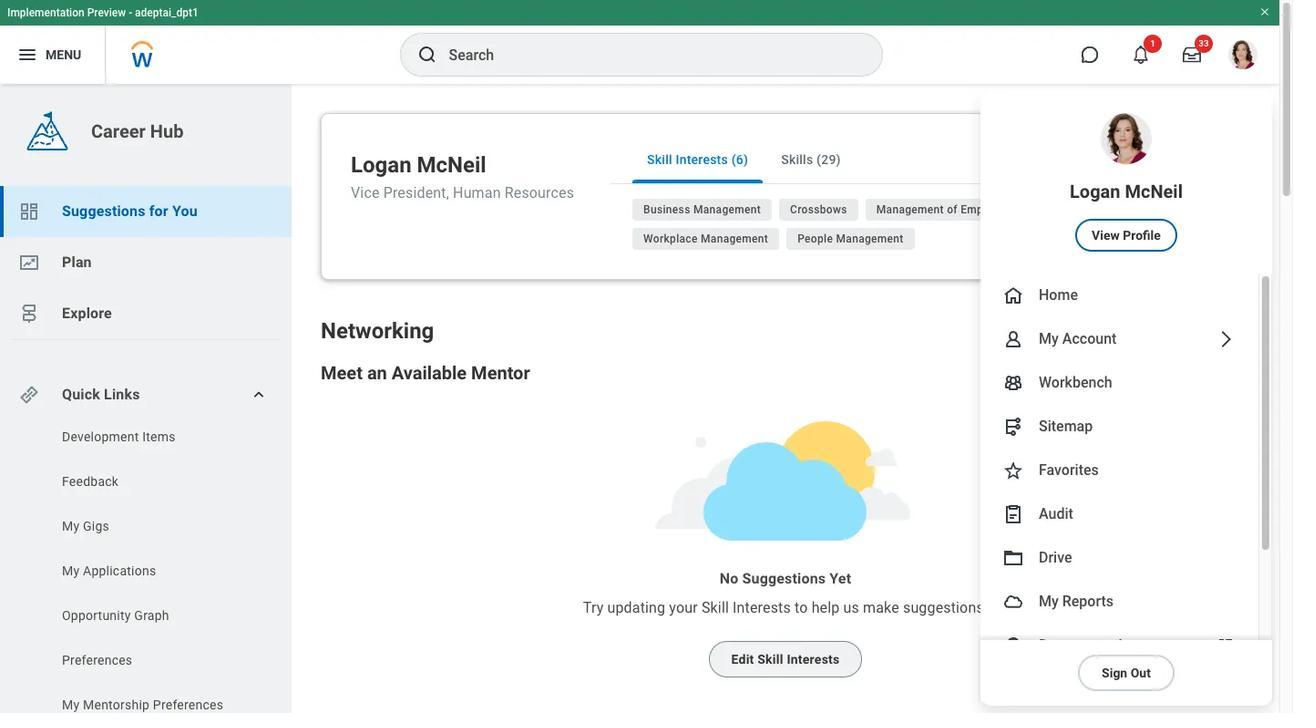 Task type: locate. For each thing, give the bounding box(es) containing it.
suggestions
[[62, 202, 146, 220], [743, 570, 826, 587]]

1
[[1151, 38, 1156, 48]]

profile
[[1124, 228, 1162, 243]]

no suggestions yet
[[720, 570, 852, 587]]

1 horizontal spatial preferences
[[153, 698, 224, 712]]

graph
[[134, 608, 169, 623]]

tab list
[[611, 136, 1221, 184]]

suggestions left the for
[[62, 202, 146, 220]]

my down my gigs
[[62, 564, 80, 578]]

feedback link
[[60, 472, 248, 491]]

skills (29)
[[782, 152, 841, 167]]

logan up self-management
[[1071, 181, 1121, 202]]

mentor
[[472, 362, 530, 384]]

logan up vice
[[351, 152, 412, 178]]

avatar image
[[1003, 591, 1025, 613]]

sitemap menu item
[[981, 405, 1259, 449]]

management down business management
[[701, 233, 769, 245]]

management up view
[[1071, 203, 1138, 216]]

mcneil inside logan mcneil vice president, human resources
[[417, 152, 487, 178]]

crossbows
[[791, 203, 848, 216]]

adeptai_dpt1
[[135, 6, 199, 19]]

skill
[[648, 152, 673, 167], [702, 599, 729, 616], [758, 652, 784, 667]]

my left mentorship
[[62, 698, 80, 712]]

my
[[1040, 330, 1059, 348], [62, 519, 80, 533], [62, 564, 80, 578], [1040, 593, 1059, 610], [62, 698, 80, 712]]

my account menu item
[[981, 317, 1259, 361]]

business
[[644, 203, 691, 216]]

available
[[392, 362, 467, 384]]

0 horizontal spatial logan
[[351, 152, 412, 178]]

2 vertical spatial interests
[[787, 652, 840, 667]]

plan
[[62, 254, 92, 271]]

0 vertical spatial logan
[[351, 152, 412, 178]]

skill right your
[[702, 599, 729, 616]]

0 horizontal spatial preferences
[[62, 653, 133, 667]]

logan for logan mcneil
[[1071, 181, 1121, 202]]

for
[[149, 202, 169, 220]]

management right people at right
[[837, 233, 904, 245]]

paste image
[[1003, 503, 1025, 525]]

yet
[[830, 570, 852, 587]]

logan mcneil image
[[1229, 40, 1258, 69]]

1 vertical spatial logan
[[1071, 181, 1121, 202]]

management up workplace management
[[694, 203, 762, 216]]

my gigs link
[[60, 517, 248, 535]]

mcneil up the profile
[[1126, 181, 1184, 202]]

mcneil
[[417, 152, 487, 178], [1126, 181, 1184, 202]]

2 list from the top
[[0, 428, 292, 713]]

justify image
[[16, 44, 38, 66]]

quick links
[[62, 386, 140, 403]]

gigs
[[83, 519, 109, 533]]

suggestions inside list
[[62, 202, 146, 220]]

skill up business
[[648, 152, 673, 167]]

link image
[[18, 384, 40, 406]]

explore
[[62, 305, 112, 322]]

suggestions for you link
[[0, 186, 292, 237]]

my for my account
[[1040, 330, 1059, 348]]

0 vertical spatial skill
[[648, 152, 673, 167]]

my right user 'image'
[[1040, 330, 1059, 348]]

hub
[[150, 120, 184, 142]]

0 horizontal spatial mcneil
[[417, 152, 487, 178]]

Search Workday  search field
[[449, 35, 845, 75]]

logan
[[351, 152, 412, 178], [1071, 181, 1121, 202]]

0 vertical spatial list
[[0, 186, 292, 339]]

skill right edit
[[758, 652, 784, 667]]

opportunity
[[62, 608, 131, 623]]

development items link
[[60, 428, 248, 446]]

suggestions for you
[[62, 202, 198, 220]]

logan mcneil banner
[[0, 0, 1280, 706]]

chevron up small image
[[250, 386, 268, 404]]

plan link
[[0, 237, 292, 288]]

tab list containing skill interests (6)
[[611, 136, 1221, 184]]

chevron right image
[[1216, 328, 1237, 350]]

quick
[[62, 386, 100, 403]]

logan mcneil menu item
[[981, 91, 1273, 274]]

my applications
[[62, 564, 156, 578]]

make
[[864, 599, 900, 616]]

1 horizontal spatial suggestions
[[743, 570, 826, 587]]

1 vertical spatial list
[[0, 428, 292, 713]]

development
[[62, 429, 139, 444]]

people
[[798, 233, 834, 245]]

question image
[[1003, 635, 1025, 657]]

home menu item
[[981, 274, 1259, 317]]

preferences down opportunity
[[62, 653, 133, 667]]

1 vertical spatial mcneil
[[1126, 181, 1184, 202]]

mcneil up the human
[[417, 152, 487, 178]]

list
[[0, 186, 292, 339], [0, 428, 292, 713]]

president,
[[384, 184, 450, 202]]

my right avatar
[[1040, 593, 1059, 610]]

onboarding home image
[[18, 252, 40, 274]]

0 horizontal spatial suggestions
[[62, 202, 146, 220]]

feedback
[[62, 474, 119, 489]]

notifications large image
[[1133, 46, 1151, 64]]

logan inside logan mcneil vice president, human resources
[[351, 152, 412, 178]]

logan inside menu item
[[1071, 181, 1121, 202]]

items
[[142, 429, 176, 444]]

preferences down preferences link
[[153, 698, 224, 712]]

updating
[[608, 599, 666, 616]]

1 button
[[1122, 35, 1163, 75]]

1 horizontal spatial mcneil
[[1126, 181, 1184, 202]]

0 vertical spatial suggestions
[[62, 202, 146, 220]]

2 vertical spatial skill
[[758, 652, 784, 667]]

mcneil for logan mcneil vice president, human resources
[[417, 152, 487, 178]]

favorites menu item
[[981, 449, 1259, 492]]

1 vertical spatial preferences
[[153, 698, 224, 712]]

workplace
[[644, 233, 698, 245]]

1 horizontal spatial logan
[[1071, 181, 1121, 202]]

my gigs
[[62, 519, 109, 533]]

1 vertical spatial skill
[[702, 599, 729, 616]]

explore link
[[0, 288, 292, 339]]

33
[[1199, 38, 1210, 48]]

sign
[[1103, 666, 1128, 680]]

employees
[[961, 203, 1017, 216]]

suggestions.
[[904, 599, 989, 616]]

suggestions up try updating your skill interests to help us make suggestions.
[[743, 570, 826, 587]]

interests down no suggestions yet
[[733, 599, 791, 616]]

1 vertical spatial suggestions
[[743, 570, 826, 587]]

list containing suggestions for you
[[0, 186, 292, 339]]

my for my reports
[[1040, 593, 1059, 610]]

management of employees
[[877, 203, 1017, 216]]

interests
[[676, 152, 729, 167], [733, 599, 791, 616], [787, 652, 840, 667]]

implementation
[[7, 6, 85, 19]]

mcneil inside menu item
[[1126, 181, 1184, 202]]

edit skill interests
[[732, 652, 840, 667]]

my left gigs
[[62, 519, 80, 533]]

opportunity graph
[[62, 608, 169, 623]]

logan mcneil menu
[[981, 91, 1273, 706]]

my for my applications
[[62, 564, 80, 578]]

interests left (6)
[[676, 152, 729, 167]]

management
[[694, 203, 762, 216], [877, 203, 945, 216], [1071, 203, 1138, 216], [701, 233, 769, 245], [837, 233, 904, 245]]

preferences
[[62, 653, 133, 667], [153, 698, 224, 712]]

dashboard image
[[18, 201, 40, 222]]

my for my mentorship preferences
[[62, 698, 80, 712]]

user image
[[1003, 328, 1025, 350]]

interests down to
[[787, 652, 840, 667]]

mcneil for logan mcneil
[[1126, 181, 1184, 202]]

logan mcneil
[[1071, 181, 1184, 202]]

1 list from the top
[[0, 186, 292, 339]]

0 vertical spatial mcneil
[[417, 152, 487, 178]]

audit
[[1040, 505, 1074, 523]]

documentation menu item
[[981, 624, 1259, 667]]

people management
[[798, 233, 904, 245]]



Task type: vqa. For each thing, say whether or not it's contained in the screenshot.
view on the right of the page
yes



Task type: describe. For each thing, give the bounding box(es) containing it.
links
[[104, 386, 140, 403]]

management for people management
[[837, 233, 904, 245]]

1 vertical spatial interests
[[733, 599, 791, 616]]

timeline milestone image
[[18, 303, 40, 325]]

sitemap
[[1040, 418, 1094, 435]]

us
[[844, 599, 860, 616]]

you
[[172, 202, 198, 220]]

star image
[[1003, 460, 1025, 481]]

my reports menu item
[[981, 580, 1259, 624]]

to
[[795, 599, 808, 616]]

implementation preview -   adeptai_dpt1
[[7, 6, 199, 19]]

skill interests (6) button
[[633, 136, 763, 183]]

1 horizontal spatial skill
[[702, 599, 729, 616]]

no
[[720, 570, 739, 587]]

vice
[[351, 184, 380, 202]]

career
[[91, 120, 146, 142]]

my reports
[[1040, 593, 1114, 610]]

list containing development items
[[0, 428, 292, 713]]

account
[[1063, 330, 1117, 348]]

view profile
[[1092, 228, 1162, 243]]

applications
[[83, 564, 156, 578]]

edit skill interests button
[[709, 641, 863, 678]]

33 button
[[1173, 35, 1214, 75]]

management for business management
[[694, 203, 762, 216]]

skills
[[782, 152, 814, 167]]

close environment banner image
[[1260, 6, 1271, 17]]

0 vertical spatial interests
[[676, 152, 729, 167]]

of
[[948, 203, 958, 216]]

opportunity graph link
[[60, 606, 248, 625]]

my mentorship preferences
[[62, 698, 224, 712]]

try
[[583, 599, 604, 616]]

my mentorship preferences link
[[60, 696, 248, 713]]

skills (29) button
[[767, 136, 856, 183]]

quick links element
[[18, 377, 277, 413]]

favorites
[[1040, 462, 1100, 479]]

home
[[1040, 287, 1079, 304]]

inbox large image
[[1184, 46, 1202, 64]]

sign out
[[1103, 666, 1152, 680]]

meet an available mentor
[[321, 362, 530, 384]]

development items
[[62, 429, 176, 444]]

(6)
[[732, 152, 749, 167]]

resources
[[505, 184, 575, 202]]

drive
[[1040, 549, 1073, 567]]

edit
[[732, 652, 755, 667]]

menu button
[[0, 26, 105, 84]]

my applications link
[[60, 562, 248, 580]]

endpoints image
[[1003, 416, 1025, 438]]

(29)
[[817, 152, 841, 167]]

preferences link
[[60, 651, 248, 669]]

business management
[[644, 203, 762, 216]]

networking
[[321, 318, 434, 344]]

try updating your skill interests to help us make suggestions.
[[583, 599, 989, 616]]

skill interests (6)
[[648, 152, 749, 167]]

management for self-management
[[1071, 203, 1138, 216]]

help
[[812, 599, 840, 616]]

menu
[[46, 47, 81, 62]]

an
[[367, 362, 387, 384]]

contact card matrix manager image
[[1003, 372, 1025, 394]]

documentation
[[1040, 637, 1139, 654]]

search image
[[416, 44, 438, 66]]

meet
[[321, 362, 363, 384]]

self-management
[[1047, 203, 1138, 216]]

my for my gigs
[[62, 519, 80, 533]]

view
[[1092, 228, 1121, 243]]

management for workplace management
[[701, 233, 769, 245]]

logan mcneil vice president, human resources
[[351, 152, 575, 202]]

your
[[670, 599, 698, 616]]

management left of
[[877, 203, 945, 216]]

-
[[129, 6, 132, 19]]

0 horizontal spatial skill
[[648, 152, 673, 167]]

workbench menu item
[[981, 361, 1259, 405]]

out
[[1131, 666, 1152, 680]]

home image
[[1003, 285, 1025, 306]]

workplace management
[[644, 233, 769, 245]]

human
[[453, 184, 501, 202]]

ext link image
[[1216, 635, 1237, 657]]

0 vertical spatial preferences
[[62, 653, 133, 667]]

workbench
[[1040, 374, 1113, 391]]

preview
[[87, 6, 126, 19]]

audit menu item
[[981, 492, 1259, 536]]

reports
[[1063, 593, 1114, 610]]

folder open image
[[1003, 547, 1025, 569]]

career hub
[[91, 120, 184, 142]]

mentorship
[[83, 698, 150, 712]]

drive menu item
[[981, 536, 1259, 580]]

logan for logan mcneil vice president, human resources
[[351, 152, 412, 178]]

my account
[[1040, 330, 1117, 348]]

self-
[[1047, 203, 1071, 216]]

2 horizontal spatial skill
[[758, 652, 784, 667]]



